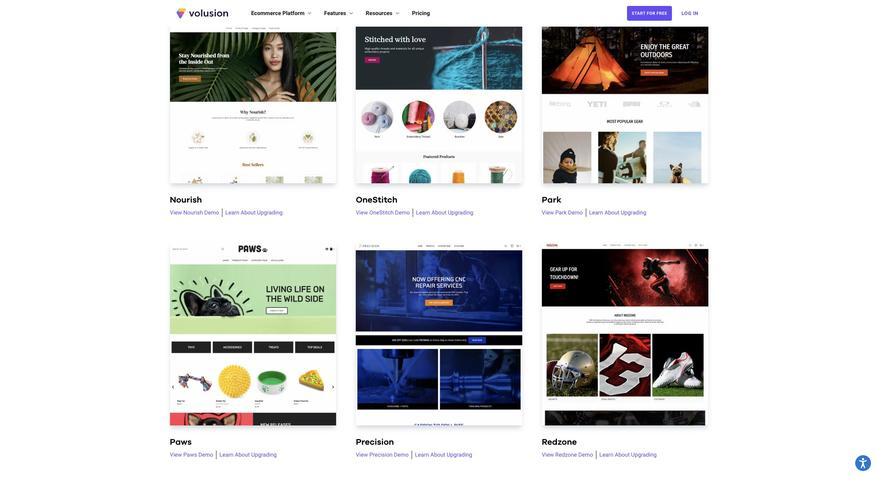 Task type: locate. For each thing, give the bounding box(es) containing it.
view onestitch demo
[[356, 209, 410, 216]]

pricing
[[412, 10, 430, 16]]

resources
[[366, 10, 392, 16]]

learn
[[225, 209, 239, 216], [416, 209, 430, 216], [589, 209, 603, 216], [220, 451, 234, 458], [415, 451, 429, 458], [600, 451, 614, 458]]

upgrading for onestitch
[[448, 209, 473, 216]]

about
[[241, 209, 256, 216], [432, 209, 447, 216], [605, 209, 620, 216], [235, 451, 250, 458], [430, 451, 445, 458], [615, 451, 630, 458]]

learn about upgrading for paws
[[220, 451, 277, 458]]

1 vertical spatial onestitch
[[369, 209, 394, 216]]

learn about upgrading
[[225, 209, 283, 216], [416, 209, 473, 216], [589, 209, 647, 216], [220, 451, 277, 458], [415, 451, 472, 458], [600, 451, 657, 458]]

1 vertical spatial redzone
[[555, 451, 577, 458]]

onestitch
[[356, 196, 397, 205], [369, 209, 394, 216]]

onestitch theme image
[[356, 0, 522, 184]]

view
[[170, 209, 182, 216], [356, 209, 368, 216], [542, 209, 554, 216], [170, 451, 182, 458], [356, 451, 368, 458], [542, 451, 554, 458]]

demo
[[204, 209, 219, 216], [395, 209, 410, 216], [568, 209, 583, 216], [198, 451, 213, 458], [394, 451, 409, 458], [578, 451, 593, 458]]

upgrading for paws
[[251, 451, 277, 458]]

about for redzone
[[615, 451, 630, 458]]

learn about upgrading link for onestitch
[[413, 209, 473, 217]]

learn for redzone
[[600, 451, 614, 458]]

learn for onestitch
[[416, 209, 430, 216]]

view redzone demo
[[542, 451, 593, 458]]

upgrading
[[257, 209, 283, 216], [448, 209, 473, 216], [621, 209, 647, 216], [251, 451, 277, 458], [447, 451, 472, 458], [631, 451, 657, 458]]

learn about upgrading link for precision
[[412, 451, 472, 459]]

learn about upgrading for precision
[[415, 451, 472, 458]]

precision
[[356, 438, 394, 446], [369, 451, 393, 458]]

0 vertical spatial redzone
[[542, 438, 577, 446]]

learn about upgrading link
[[222, 209, 283, 217], [413, 209, 473, 217], [586, 209, 647, 217], [216, 451, 277, 459], [412, 451, 472, 459], [596, 451, 657, 459]]

platform
[[282, 10, 305, 16]]

ecommerce platform button
[[251, 9, 313, 18]]

paws
[[170, 438, 192, 446], [183, 451, 197, 458]]

0 vertical spatial onestitch
[[356, 196, 397, 205]]

learn about upgrading for park
[[589, 209, 647, 216]]

start for free link
[[627, 6, 672, 21]]

learn about upgrading link for park
[[586, 209, 647, 217]]

park theme image
[[542, 0, 708, 184]]

view precision demo
[[356, 451, 409, 458]]

precision theme image
[[356, 242, 522, 425]]

ecommerce
[[251, 10, 281, 16]]

about for onestitch
[[432, 209, 447, 216]]

for
[[647, 11, 656, 16]]

view for redzone
[[542, 451, 554, 458]]

0 vertical spatial paws
[[170, 438, 192, 446]]

park
[[542, 196, 562, 205], [555, 209, 567, 216]]

0 vertical spatial precision
[[356, 438, 394, 446]]

1 vertical spatial park
[[555, 209, 567, 216]]

nourish
[[170, 196, 202, 205], [183, 209, 203, 216]]

upgrading for precision
[[447, 451, 472, 458]]

learn for park
[[589, 209, 603, 216]]

upgrading for nourish
[[257, 209, 283, 216]]

in
[[693, 11, 699, 16]]

log
[[682, 11, 692, 16]]

redzone
[[542, 438, 577, 446], [555, 451, 577, 458]]

free
[[657, 11, 667, 16]]

view for precision
[[356, 451, 368, 458]]

log in
[[682, 11, 699, 16]]

resources button
[[366, 9, 401, 18]]

demo for nourish
[[204, 209, 219, 216]]

paws theme image
[[170, 242, 336, 425]]

demo for park
[[568, 209, 583, 216]]

upgrading for redzone
[[631, 451, 657, 458]]

demo for precision
[[394, 451, 409, 458]]

features
[[324, 10, 346, 16]]

view for park
[[542, 209, 554, 216]]



Task type: describe. For each thing, give the bounding box(es) containing it.
view for paws
[[170, 451, 182, 458]]

open accessibe: accessibility options, statement and help image
[[859, 458, 867, 468]]

demo for paws
[[198, 451, 213, 458]]

learn about upgrading for redzone
[[600, 451, 657, 458]]

demo for redzone
[[578, 451, 593, 458]]

view for nourish
[[170, 209, 182, 216]]

about for paws
[[235, 451, 250, 458]]

learn about upgrading for nourish
[[225, 209, 283, 216]]

view nourish demo
[[170, 209, 219, 216]]

learn for paws
[[220, 451, 234, 458]]

1 vertical spatial precision
[[369, 451, 393, 458]]

pricing link
[[412, 9, 430, 18]]

redzone theme image
[[542, 242, 708, 425]]

nourish theme image
[[170, 0, 336, 183]]

log in link
[[678, 6, 703, 21]]

about for nourish
[[241, 209, 256, 216]]

1 vertical spatial paws
[[183, 451, 197, 458]]

view park demo
[[542, 209, 583, 216]]

learn about upgrading link for redzone
[[596, 451, 657, 459]]

1 vertical spatial nourish
[[183, 209, 203, 216]]

start for free
[[632, 11, 667, 16]]

0 vertical spatial park
[[542, 196, 562, 205]]

0 vertical spatial nourish
[[170, 196, 202, 205]]

view paws demo
[[170, 451, 213, 458]]

upgrading for park
[[621, 209, 647, 216]]

learn about upgrading link for nourish
[[222, 209, 283, 217]]

about for park
[[605, 209, 620, 216]]

features button
[[324, 9, 355, 18]]

learn about upgrading for onestitch
[[416, 209, 473, 216]]

learn about upgrading link for paws
[[216, 451, 277, 459]]

view for onestitch
[[356, 209, 368, 216]]

start
[[632, 11, 646, 16]]

ecommerce platform
[[251, 10, 305, 16]]

demo for onestitch
[[395, 209, 410, 216]]

about for precision
[[430, 451, 445, 458]]

learn for nourish
[[225, 209, 239, 216]]

learn for precision
[[415, 451, 429, 458]]



Task type: vqa. For each thing, say whether or not it's contained in the screenshot.
Redzone Demo
yes



